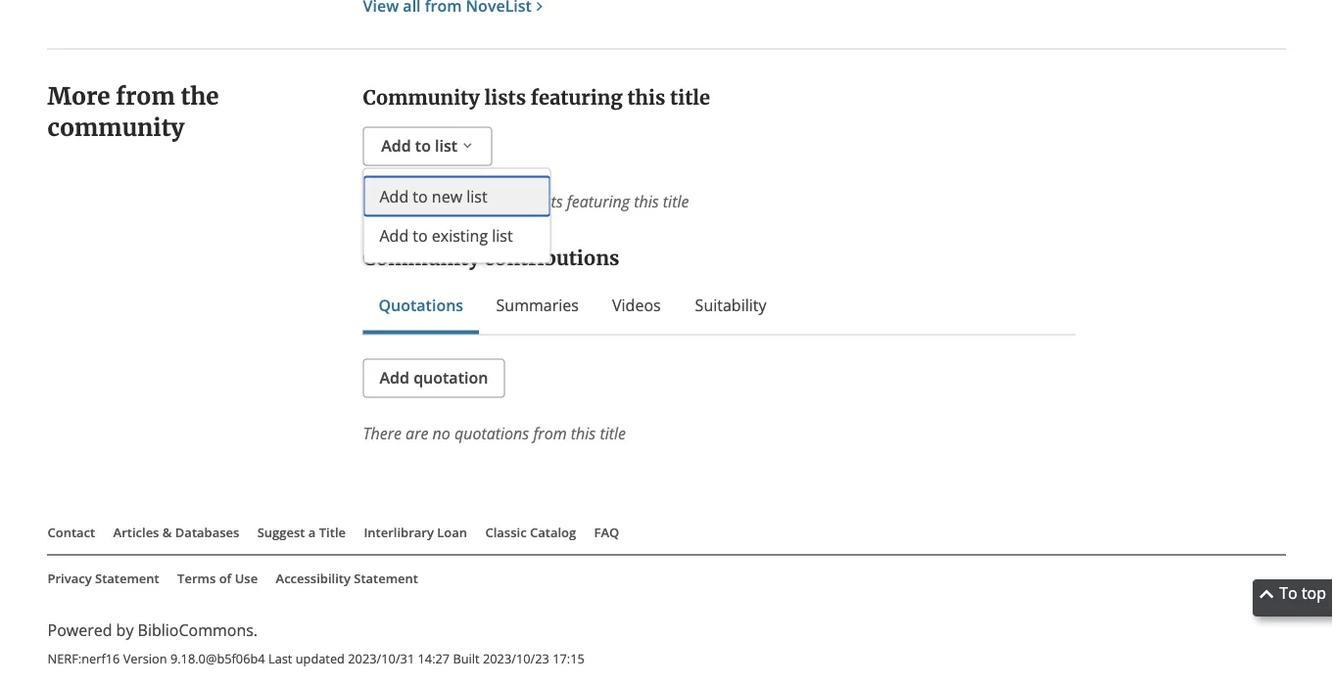 Task type: locate. For each thing, give the bounding box(es) containing it.
community down more
[[48, 113, 184, 142]]

1 horizontal spatial from
[[533, 423, 567, 444]]

are
[[406, 191, 429, 212], [406, 423, 429, 444]]

terms of use link
[[177, 570, 258, 588]]

quotations
[[379, 295, 464, 316]]

there are no community lists featuring this title
[[363, 191, 689, 212]]

community up quotations
[[363, 246, 480, 271]]

add down 'add to new list'
[[380, 225, 409, 246]]

list right new
[[467, 186, 487, 207]]

list inside button
[[492, 225, 513, 246]]

0 vertical spatial community
[[363, 86, 480, 110]]

to inside popup button
[[415, 135, 431, 156]]

1 vertical spatial are
[[406, 423, 429, 444]]

0 horizontal spatial list
[[435, 135, 458, 156]]

1 vertical spatial community
[[363, 246, 480, 271]]

faq link
[[594, 524, 619, 542]]

1 horizontal spatial statement
[[354, 570, 418, 588]]

add left new
[[380, 186, 409, 207]]

list
[[435, 135, 458, 156], [467, 186, 487, 207], [492, 225, 513, 246]]

add inside popup button
[[381, 135, 411, 156]]

community for community lists featuring this title
[[363, 86, 480, 110]]

statement down interlibrary
[[354, 570, 418, 588]]

statement
[[95, 570, 159, 588], [354, 570, 418, 588]]

0 horizontal spatial lists
[[484, 86, 526, 110]]

there down add quotation button
[[363, 423, 402, 444]]

2 no from the top
[[433, 423, 450, 444]]

to
[[415, 135, 431, 156], [413, 186, 428, 207], [413, 225, 428, 246]]

add to existing list
[[380, 225, 513, 246]]

add inside button
[[380, 225, 409, 246]]

this
[[627, 86, 666, 110], [634, 191, 659, 212], [571, 423, 596, 444]]

are for community
[[406, 191, 429, 212]]

to left svg chevron down "image"
[[415, 135, 431, 156]]

0 vertical spatial from
[[116, 82, 175, 111]]

articles & databases
[[113, 524, 239, 542]]

add quotation
[[380, 367, 488, 388]]

2 there from the top
[[363, 423, 402, 444]]

community contributions
[[363, 246, 620, 271]]

to left the existing
[[413, 225, 428, 246]]

1 vertical spatial there
[[363, 423, 402, 444]]

list inside "button"
[[467, 186, 487, 207]]

1 vertical spatial community
[[455, 191, 532, 212]]

add inside button
[[380, 367, 410, 388]]

0 horizontal spatial statement
[[95, 570, 159, 588]]

lists up add to list popup button
[[484, 86, 526, 110]]

from left the
[[116, 82, 175, 111]]

new
[[432, 186, 462, 207]]

0 vertical spatial no
[[433, 191, 450, 212]]

loan
[[437, 524, 467, 542]]

add quotation button
[[363, 360, 505, 399]]

1 vertical spatial lists
[[536, 191, 563, 212]]

of
[[219, 570, 232, 588]]

1 no from the top
[[433, 191, 450, 212]]

add for add quotation
[[380, 367, 410, 388]]

0 vertical spatial are
[[406, 191, 429, 212]]

suitability button
[[693, 294, 769, 317]]

to left new
[[413, 186, 428, 207]]

nerf16
[[81, 651, 120, 668]]

featuring up the contributions
[[567, 191, 630, 212]]

1 horizontal spatial community
[[455, 191, 532, 212]]

are down add quotation button
[[406, 423, 429, 444]]

2 community from the top
[[363, 246, 480, 271]]

add up 'add to new list'
[[381, 135, 411, 156]]

privacy
[[48, 570, 92, 588]]

articles & databases link
[[113, 524, 239, 542]]

0 horizontal spatial from
[[116, 82, 175, 111]]

2 vertical spatial list
[[492, 225, 513, 246]]

add to new list button
[[364, 177, 550, 216]]

svg arrow medium up image
[[1260, 588, 1276, 603]]

classic catalog link
[[485, 524, 576, 542]]

community inside more from the community
[[48, 113, 184, 142]]

2 vertical spatial to
[[413, 225, 428, 246]]

add left the quotation at the left bottom of page
[[380, 367, 410, 388]]

interlibrary
[[364, 524, 434, 542]]

lists
[[484, 86, 526, 110], [536, 191, 563, 212]]

list left svg chevron down "image"
[[435, 135, 458, 156]]

1 horizontal spatial list
[[467, 186, 487, 207]]

no left quotations
[[433, 423, 450, 444]]

add
[[381, 135, 411, 156], [380, 186, 409, 207], [380, 225, 409, 246], [380, 367, 410, 388]]

community up the existing
[[455, 191, 532, 212]]

powered by bibliocommons. nerf: nerf16 version 9.18.0@b5f06b4 last updated 2023/10/31 14:27 built 2023/10/23 17:15
[[48, 620, 585, 668]]

0 vertical spatial there
[[363, 191, 402, 212]]

1 vertical spatial no
[[433, 423, 450, 444]]

interlibrary loan link
[[364, 524, 467, 542]]

no
[[433, 191, 450, 212], [433, 423, 450, 444]]

to inside button
[[413, 225, 428, 246]]

featuring
[[531, 86, 623, 110], [567, 191, 630, 212]]

title
[[670, 86, 710, 110], [663, 191, 689, 212], [600, 423, 626, 444]]

there for there are no quotations from this title
[[363, 423, 402, 444]]

to top
[[1280, 583, 1327, 604]]

community up add to list
[[363, 86, 480, 110]]

add to existing list button
[[364, 216, 550, 256]]

1 statement from the left
[[95, 570, 159, 588]]

2 horizontal spatial list
[[492, 225, 513, 246]]

to inside "button"
[[413, 186, 428, 207]]

1 vertical spatial list
[[467, 186, 487, 207]]

0 vertical spatial list
[[435, 135, 458, 156]]

2 statement from the left
[[354, 570, 418, 588]]

lists up the contributions
[[536, 191, 563, 212]]

accessibility
[[276, 570, 351, 588]]

updated
[[296, 651, 345, 668]]

by
[[116, 620, 134, 641]]

list for existing
[[492, 225, 513, 246]]

no up the add to existing list on the left
[[433, 191, 450, 212]]

add inside "button"
[[380, 186, 409, 207]]

2 are from the top
[[406, 423, 429, 444]]

a
[[308, 524, 316, 542]]

1 there from the top
[[363, 191, 402, 212]]

nerf:
[[48, 651, 81, 668]]

quotations
[[455, 423, 529, 444]]

1 vertical spatial this
[[634, 191, 659, 212]]

svg chevron down image
[[459, 136, 476, 156]]

from right quotations
[[533, 423, 567, 444]]

from
[[116, 82, 175, 111], [533, 423, 567, 444]]

no for quotations
[[433, 423, 450, 444]]

list down the there are no community lists featuring this title
[[492, 225, 513, 246]]

community for community contributions
[[363, 246, 480, 271]]

1 are from the top
[[406, 191, 429, 212]]

0 vertical spatial to
[[415, 135, 431, 156]]

statement down articles
[[95, 570, 159, 588]]

accessibility statement link
[[276, 570, 418, 588]]

community
[[363, 86, 480, 110], [363, 246, 480, 271]]

suitability
[[695, 295, 767, 316]]

interlibrary loan
[[364, 524, 467, 542]]

suggest a title
[[257, 524, 346, 542]]

add for add to list
[[381, 135, 411, 156]]

add to list
[[381, 135, 458, 156]]

existing
[[432, 225, 488, 246]]

svg chevron right image
[[530, 0, 549, 16]]

there left new
[[363, 191, 402, 212]]

list for new
[[467, 186, 487, 207]]

accessibility statement
[[276, 570, 418, 588]]

1 community from the top
[[363, 86, 480, 110]]

more
[[48, 82, 110, 111]]

statement for accessibility statement
[[354, 570, 418, 588]]

0 horizontal spatial community
[[48, 113, 184, 142]]

0 vertical spatial community
[[48, 113, 184, 142]]

videos
[[612, 295, 661, 316]]

1 vertical spatial to
[[413, 186, 428, 207]]

add for add to existing list
[[380, 225, 409, 246]]

there
[[363, 191, 402, 212], [363, 423, 402, 444]]

are left new
[[406, 191, 429, 212]]

featuring down svg chevron right icon
[[531, 86, 623, 110]]

community
[[48, 113, 184, 142], [455, 191, 532, 212]]



Task type: describe. For each thing, give the bounding box(es) containing it.
articles
[[113, 524, 159, 542]]

2 vertical spatial title
[[600, 423, 626, 444]]

2 vertical spatial this
[[571, 423, 596, 444]]

quotations button
[[379, 294, 464, 317]]

privacy statement
[[48, 570, 159, 588]]

list inside popup button
[[435, 135, 458, 156]]

0 vertical spatial this
[[627, 86, 666, 110]]

contributions
[[484, 246, 620, 271]]

quotation
[[414, 367, 488, 388]]

suggest a title link
[[257, 524, 346, 542]]

contact
[[48, 524, 95, 542]]

top
[[1302, 583, 1327, 604]]

add for add to new list
[[380, 186, 409, 207]]

classic catalog
[[485, 524, 576, 542]]

databases
[[175, 524, 239, 542]]

the
[[181, 82, 219, 111]]

community lists featuring this title
[[363, 86, 710, 110]]

9.18.0@b5f06b4
[[170, 651, 265, 668]]

terms
[[177, 570, 216, 588]]

add to list button
[[363, 127, 492, 167]]

to top button
[[1253, 580, 1333, 617]]

14:27
[[418, 651, 450, 668]]

1 vertical spatial featuring
[[567, 191, 630, 212]]

add to new list
[[380, 186, 487, 207]]

suggest
[[257, 524, 305, 542]]

1 vertical spatial title
[[663, 191, 689, 212]]

bibliocommons.
[[138, 620, 258, 641]]

0 vertical spatial featuring
[[531, 86, 623, 110]]

to for existing
[[413, 225, 428, 246]]

0 vertical spatial title
[[670, 86, 710, 110]]

faq
[[594, 524, 619, 542]]

community for from
[[48, 113, 184, 142]]

use
[[235, 570, 258, 588]]

more from the community
[[48, 82, 219, 142]]

are for quotations
[[406, 423, 429, 444]]

there for there are no community lists featuring this title
[[363, 191, 402, 212]]

2023/10/23
[[483, 651, 550, 668]]

community for are
[[455, 191, 532, 212]]

built
[[453, 651, 480, 668]]

no for community
[[433, 191, 450, 212]]

from inside more from the community
[[116, 82, 175, 111]]

1 vertical spatial from
[[533, 423, 567, 444]]

version
[[123, 651, 167, 668]]

contact link
[[48, 524, 95, 542]]

title
[[319, 524, 346, 542]]

classic
[[485, 524, 527, 542]]

there are no quotations from this title
[[363, 423, 626, 444]]

videos button
[[612, 294, 662, 317]]

last
[[268, 651, 292, 668]]

catalog
[[530, 524, 576, 542]]

privacy statement link
[[48, 570, 159, 588]]

0 vertical spatial lists
[[484, 86, 526, 110]]

to
[[1280, 583, 1298, 604]]

to for list
[[415, 135, 431, 156]]

terms of use
[[177, 570, 258, 588]]

to for new
[[413, 186, 428, 207]]

2023/10/31
[[348, 651, 415, 668]]

17:15
[[553, 651, 585, 668]]

1 horizontal spatial lists
[[536, 191, 563, 212]]

statement for privacy statement
[[95, 570, 159, 588]]

powered
[[48, 620, 112, 641]]

summaries button
[[495, 294, 580, 317]]

summaries
[[496, 295, 579, 316]]

&
[[162, 524, 172, 542]]



Task type: vqa. For each thing, say whether or not it's contained in the screenshot.
10
no



